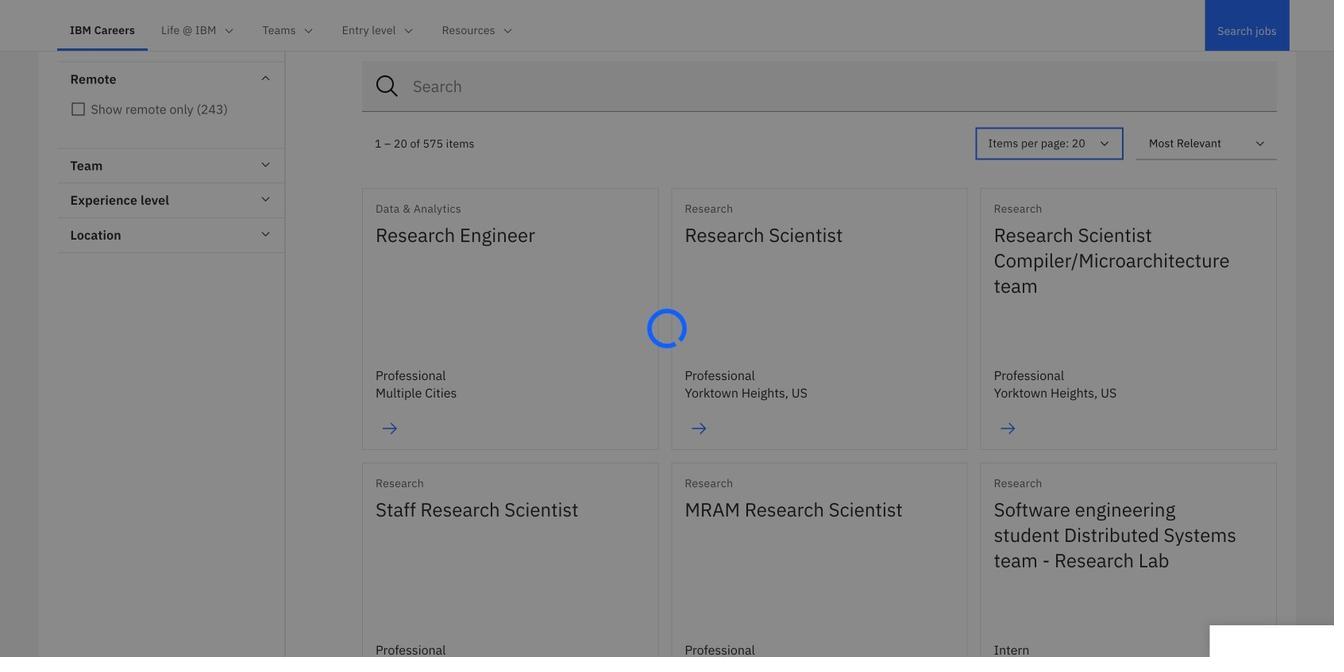 Task type: describe. For each thing, give the bounding box(es) containing it.
open cookie preferences modal section
[[1210, 626, 1334, 658]]



Task type: vqa. For each thing, say whether or not it's contained in the screenshot.
Let's talk element
no



